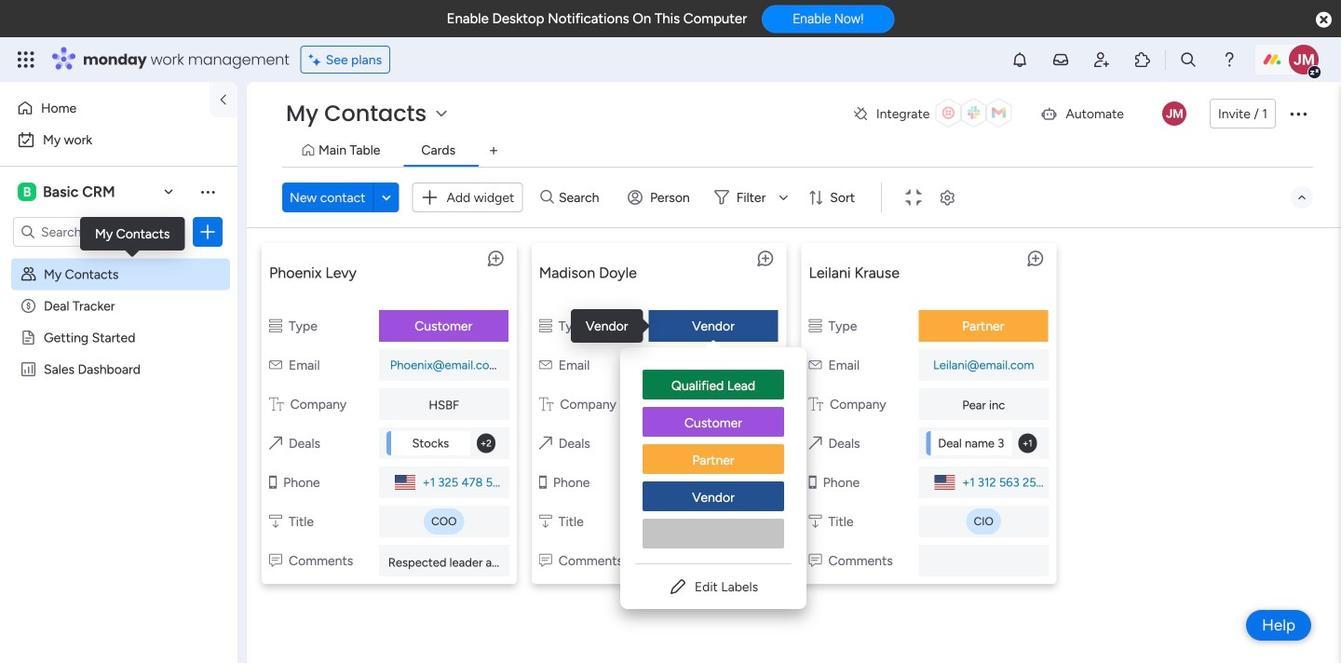 Task type: vqa. For each thing, say whether or not it's contained in the screenshot.
V2 Status Outline icon associated with v2 email column icon
yes



Task type: describe. For each thing, give the bounding box(es) containing it.
small dropdown column outline image
[[269, 514, 282, 530]]

jeremy miller image
[[1163, 102, 1187, 126]]

v2 small long text column image for small dropdown column outline image related to v2 mobile phone image associated with v2 status outline icon
[[539, 553, 552, 569]]

update feed image
[[1052, 50, 1071, 69]]

add view image
[[490, 144, 498, 158]]

v2 search image
[[541, 187, 554, 208]]

v2 mobile phone image for first v2 status outline image from right
[[809, 475, 817, 491]]

see plans image
[[309, 49, 326, 70]]

v2 email column image for v2 status outline icon
[[539, 357, 552, 373]]

small dropdown column outline image for v2 mobile phone image associated with v2 status outline icon
[[539, 514, 552, 530]]

monday marketplace image
[[1134, 50, 1153, 69]]

v2 small long text column image for small dropdown column outline icon
[[269, 553, 282, 569]]

v2 mobile phone image for v2 status outline icon
[[539, 475, 547, 491]]

dapulse text column image for v2 email column image
[[809, 396, 824, 412]]

notifications image
[[1011, 50, 1030, 69]]

workspace selection element
[[18, 181, 118, 203]]

v2 small long text column image
[[809, 553, 822, 569]]

small dropdown column outline image for first v2 status outline image from right's v2 mobile phone image
[[809, 514, 822, 530]]

v2 email column image
[[809, 357, 822, 373]]

search everything image
[[1180, 50, 1198, 69]]

collapse image
[[1295, 190, 1310, 205]]

select product image
[[17, 50, 35, 69]]

2 v2 status outline image from the left
[[809, 318, 822, 334]]

dapulse close image
[[1317, 11, 1332, 30]]

workspace options image
[[198, 182, 217, 201]]

options image
[[198, 223, 217, 241]]

1 v2 status outline image from the left
[[269, 318, 282, 334]]



Task type: locate. For each thing, give the bounding box(es) containing it.
v2 board relation small image
[[269, 436, 282, 451]]

1 horizontal spatial v2 status outline image
[[809, 318, 822, 334]]

v2 board relation small image
[[539, 436, 552, 451], [809, 436, 822, 451]]

1 v2 email column image from the left
[[269, 357, 282, 373]]

v2 email column image up v2 board relation small icon
[[269, 357, 282, 373]]

v2 mobile phone image
[[539, 475, 547, 491], [809, 475, 817, 491]]

dapulse text column image up v2 board relation small icon
[[269, 396, 284, 412]]

dapulse text column image
[[539, 396, 554, 412]]

dapulse text column image
[[269, 396, 284, 412], [809, 396, 824, 412]]

1 small dropdown column outline image from the left
[[539, 514, 552, 530]]

option
[[11, 93, 198, 123], [11, 125, 226, 155], [0, 258, 238, 261], [643, 370, 785, 402], [643, 407, 785, 439], [643, 444, 785, 476], [643, 482, 785, 513], [643, 519, 785, 549]]

list box
[[0, 255, 238, 637], [621, 355, 807, 564]]

dapulse text column image for v2 email column icon related to second v2 status outline image from the right
[[269, 396, 284, 412]]

2 v2 email column image from the left
[[539, 357, 552, 373]]

jeremy miller image
[[1290, 45, 1319, 75]]

1 horizontal spatial v2 small long text column image
[[539, 553, 552, 569]]

row group
[[254, 236, 1334, 599]]

1 horizontal spatial v2 mobile phone image
[[809, 475, 817, 491]]

2 v2 board relation small image from the left
[[809, 436, 822, 451]]

dapulse text column image down v2 email column image
[[809, 396, 824, 412]]

1 horizontal spatial small dropdown column outline image
[[809, 514, 822, 530]]

1 horizontal spatial dapulse text column image
[[809, 396, 824, 412]]

2 dapulse text column image from the left
[[809, 396, 824, 412]]

help image
[[1221, 50, 1239, 69]]

v2 email column image down v2 status outline icon
[[539, 357, 552, 373]]

1 v2 board relation small image from the left
[[539, 436, 552, 451]]

edit labels image
[[669, 578, 687, 596]]

v2 status outline image
[[269, 318, 282, 334], [809, 318, 822, 334]]

1 v2 mobile phone image from the left
[[539, 475, 547, 491]]

v2 status outline image
[[539, 318, 552, 334]]

public board image
[[20, 329, 37, 347]]

0 horizontal spatial v2 board relation small image
[[539, 436, 552, 451]]

tab
[[479, 136, 509, 166]]

Search field
[[554, 184, 610, 211]]

v2 mobile phone image up v2 small long text column icon
[[809, 475, 817, 491]]

2 v2 small long text column image from the left
[[539, 553, 552, 569]]

workspace image
[[18, 182, 36, 202]]

1 horizontal spatial v2 board relation small image
[[809, 436, 822, 451]]

2 small dropdown column outline image from the left
[[809, 514, 822, 530]]

v2 email column image
[[269, 357, 282, 373], [539, 357, 552, 373]]

0 horizontal spatial v2 status outline image
[[269, 318, 282, 334]]

v2 board relation small image for first v2 status outline image from right's v2 mobile phone image
[[809, 436, 822, 451]]

1 horizontal spatial list box
[[621, 355, 807, 564]]

v2 small long text column image
[[269, 553, 282, 569], [539, 553, 552, 569]]

v2 board relation small image for v2 mobile phone image associated with v2 status outline icon
[[539, 436, 552, 451]]

0 horizontal spatial v2 small long text column image
[[269, 553, 282, 569]]

Search in workspace field
[[39, 221, 156, 243]]

1 v2 small long text column image from the left
[[269, 553, 282, 569]]

v2 mobile phone image
[[269, 475, 277, 491]]

0 horizontal spatial small dropdown column outline image
[[539, 514, 552, 530]]

small dropdown column outline image
[[539, 514, 552, 530], [809, 514, 822, 530]]

v2 mobile phone image down dapulse text column image
[[539, 475, 547, 491]]

2 v2 mobile phone image from the left
[[809, 475, 817, 491]]

0 horizontal spatial v2 email column image
[[269, 357, 282, 373]]

options image
[[1288, 102, 1310, 125]]

arrow down image
[[773, 186, 795, 209]]

1 dapulse text column image from the left
[[269, 396, 284, 412]]

invite members image
[[1093, 50, 1112, 69]]

angle down image
[[382, 191, 391, 205]]

tab list
[[282, 136, 1314, 167]]

0 horizontal spatial list box
[[0, 255, 238, 637]]

v2 board relation small image down v2 email column image
[[809, 436, 822, 451]]

v2 email column image for second v2 status outline image from the right
[[269, 357, 282, 373]]

v2 board relation small image down dapulse text column image
[[539, 436, 552, 451]]

0 horizontal spatial v2 mobile phone image
[[539, 475, 547, 491]]

1 horizontal spatial v2 email column image
[[539, 357, 552, 373]]

public dashboard image
[[20, 361, 37, 378]]

0 horizontal spatial dapulse text column image
[[269, 396, 284, 412]]



